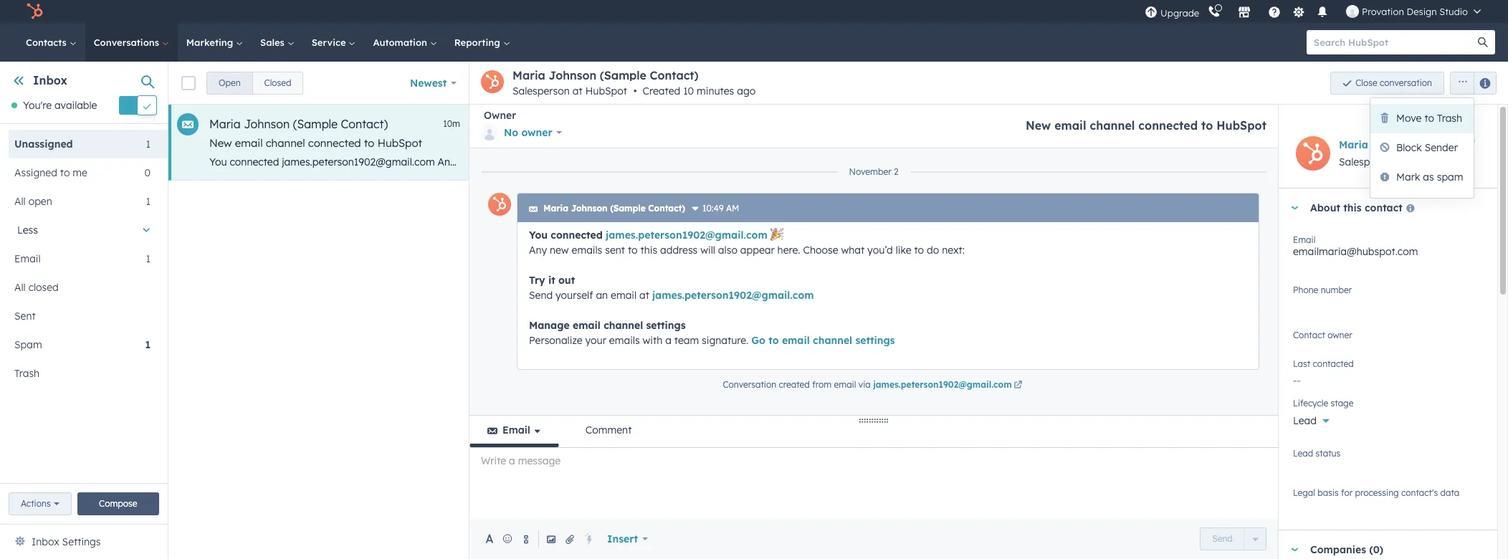 Task type: describe. For each thing, give the bounding box(es) containing it.
lifecycle
[[1294, 398, 1329, 409]]

any inside you connected james.peterson1902@gmail.com 🎉 any new emails sent to this address will also appear here. choose what you'd like to do next:
[[529, 244, 547, 257]]

any inside new email channel connected to hubspot you connected james.peterson1902@gmail.com any new emails sent to this address will also appear here. choose what you'd like to do next:  try it out send yourself an email at <a href = 'mailto:james.p
[[438, 156, 456, 169]]

10:49 am
[[703, 203, 740, 214]]

move to trash
[[1397, 112, 1463, 125]]

block sender
[[1397, 141, 1458, 154]]

at inside maria johnson (sample contact) salesperson at hubspot • created 10 minutes ago
[[573, 85, 583, 98]]

you'd inside new email channel connected to hubspot you connected james.peterson1902@gmail.com any new emails sent to this address will also appear here. choose what you'd like to do next:  try it out send yourself an email at <a href = 'mailto:james.p
[[776, 156, 802, 169]]

to inside manage email channel settings personalize your emails with a team signature. go to email channel settings
[[769, 334, 779, 347]]

with
[[643, 334, 663, 347]]

lead status
[[1294, 448, 1341, 459]]

2 vertical spatial maria johnson (sample contact)
[[544, 203, 686, 214]]

compose
[[99, 498, 137, 509]]

hubspot link
[[17, 3, 54, 20]]

channel for new email channel connected to hubspot you connected james.peterson1902@gmail.com any new emails sent to this address will also appear here. choose what you'd like to do next:  try it out send yourself an email at <a href = 'mailto:james.p
[[266, 136, 305, 150]]

channel up "from"
[[813, 334, 853, 347]]

help button
[[1263, 0, 1287, 23]]

help image
[[1269, 6, 1282, 19]]

insert
[[607, 533, 638, 546]]

main content containing maria johnson (sample contact)
[[169, 62, 1509, 559]]

what inside you connected james.peterson1902@gmail.com 🎉 any new emails sent to this address will also appear here. choose what you'd like to do next:
[[841, 244, 865, 257]]

hubspot inside maria johnson (sample contact) salesperson at hubspot • created 10 minutes ago
[[586, 85, 627, 98]]

calling icon button
[[1203, 2, 1227, 21]]

1 link opens in a new window image from the top
[[1014, 379, 1023, 392]]

lead button
[[1294, 407, 1484, 430]]

inbox settings link
[[32, 534, 101, 551]]

(sample inside maria johnson (sample contact) salesperson at hubspot • created 10 minutes ago
[[600, 68, 647, 82]]

lead for lead
[[1294, 414, 1317, 427]]

hubspot inside new email channel connected to hubspot you connected james.peterson1902@gmail.com any new emails sent to this address will also appear here. choose what you'd like to do next:  try it out send yourself an email at <a href = 'mailto:james.p
[[378, 136, 422, 150]]

maria inside email from maria johnson (sample contact) with subject new email channel connected to hubspot row
[[209, 117, 241, 131]]

sent inside new email channel connected to hubspot you connected james.peterson1902@gmail.com any new emails sent to this address will also appear here. choose what you'd like to do next:  try it out send yourself an email at <a href = 'mailto:james.p
[[514, 156, 534, 169]]

out inside try it out send yourself an email at james.peterson1902@gmail.com
[[559, 274, 575, 287]]

owner for no owner
[[522, 126, 553, 139]]

close
[[1356, 77, 1378, 88]]

provation
[[1363, 6, 1405, 17]]

new inside you connected james.peterson1902@gmail.com 🎉 any new emails sent to this address will also appear here. choose what you'd like to do next:
[[550, 244, 569, 257]]

send button
[[1201, 528, 1245, 551]]

phone
[[1294, 285, 1319, 295]]

email from maria johnson (sample contact) with subject new email channel connected to hubspot row
[[169, 105, 1160, 181]]

comment
[[586, 424, 632, 437]]

like inside you connected james.peterson1902@gmail.com 🎉 any new emails sent to this address will also appear here. choose what you'd like to do next:
[[896, 244, 912, 257]]

open
[[28, 195, 52, 208]]

james peterson image
[[1347, 5, 1360, 18]]

channel for new email channel connected to hubspot
[[1090, 118, 1135, 133]]

upgrade image
[[1145, 6, 1158, 19]]

data
[[1441, 488, 1460, 498]]

assigned
[[14, 167, 57, 180]]

block
[[1397, 141, 1423, 154]]

will inside new email channel connected to hubspot you connected james.peterson1902@gmail.com any new emails sent to this address will also appear here. choose what you'd like to do next:  try it out send yourself an email at <a href = 'mailto:james.p
[[609, 156, 624, 169]]

no inside 'contact owner no owner'
[[1294, 336, 1308, 349]]

contacts
[[26, 37, 69, 48]]

upgrade
[[1161, 7, 1200, 18]]

trash button
[[9, 360, 151, 388]]

lead for lead status
[[1294, 448, 1314, 459]]

am
[[726, 203, 740, 214]]

as
[[1424, 171, 1435, 184]]

signature.
[[702, 334, 749, 347]]

what inside new email channel connected to hubspot you connected james.peterson1902@gmail.com any new emails sent to this address will also appear here. choose what you'd like to do next:  try it out send yourself an email at <a href = 'mailto:james.p
[[750, 156, 774, 169]]

available
[[55, 99, 97, 112]]

new email channel connected to hubspot
[[1026, 118, 1267, 133]]

move to trash button
[[1371, 104, 1474, 133]]

assigned to me
[[14, 167, 87, 180]]

go to email channel settings link
[[752, 334, 895, 347]]

0 horizontal spatial email
[[14, 253, 41, 266]]

emails inside new email channel connected to hubspot you connected james.peterson1902@gmail.com any new emails sent to this address will also appear here. choose what you'd like to do next:  try it out send yourself an email at <a href = 'mailto:james.p
[[481, 156, 511, 169]]

block sender button
[[1371, 133, 1474, 163]]

you inside new email channel connected to hubspot you connected james.peterson1902@gmail.com any new emails sent to this address will also appear here. choose what you'd like to do next:  try it out send yourself an email at <a href = 'mailto:james.p
[[209, 156, 227, 169]]

open
[[219, 77, 241, 88]]

hubspot image
[[26, 3, 43, 20]]

sent button
[[9, 302, 151, 331]]

less
[[17, 224, 38, 237]]

james.peterson1902@gmail.com inside you connected james.peterson1902@gmail.com 🎉 any new emails sent to this address will also appear here. choose what you'd like to do next:
[[606, 229, 768, 242]]

send inside button
[[1213, 534, 1233, 544]]

email inside try it out send yourself an email at james.peterson1902@gmail.com
[[611, 289, 637, 302]]

legal basis for processing contact's data
[[1294, 488, 1460, 498]]

connected inside you connected james.peterson1902@gmail.com 🎉 any new emails sent to this address will also appear here. choose what you'd like to do next:
[[551, 229, 603, 242]]

new email channel connected to hubspot you connected james.peterson1902@gmail.com any new emails sent to this address will also appear here. choose what you'd like to do next:  try it out send yourself an email at <a href = 'mailto:james.p
[[209, 136, 1160, 169]]

settings image
[[1293, 6, 1306, 19]]

legal
[[1294, 488, 1316, 498]]

created
[[779, 379, 810, 390]]

contact
[[1365, 202, 1403, 214]]

choose inside you connected james.peterson1902@gmail.com 🎉 any new emails sent to this address will also appear here. choose what you'd like to do next:
[[803, 244, 839, 257]]

automation link
[[365, 23, 446, 62]]

about this contact button
[[1279, 189, 1484, 227]]

no owner
[[504, 126, 553, 139]]

go
[[752, 334, 766, 347]]

companies (0) button
[[1279, 531, 1484, 559]]

about
[[1311, 202, 1341, 214]]

search button
[[1471, 30, 1496, 54]]

search image
[[1479, 37, 1489, 47]]

studio
[[1440, 6, 1469, 17]]

conversations link
[[85, 23, 178, 62]]

manage
[[529, 319, 570, 332]]

actions button
[[9, 493, 71, 516]]

all for all closed
[[14, 281, 26, 294]]

yourself inside try it out send yourself an email at james.peterson1902@gmail.com
[[556, 289, 593, 302]]

1 vertical spatial salesperson
[[1340, 156, 1397, 169]]

for
[[1342, 488, 1353, 498]]

last contacted
[[1294, 359, 1354, 369]]

conversation created from email via
[[723, 379, 874, 390]]

salesperson inside maria johnson (sample contact) salesperson at hubspot • created 10 minutes ago
[[513, 85, 570, 98]]

all for all open
[[14, 195, 26, 208]]

insert button
[[598, 525, 657, 554]]

caret image
[[1291, 206, 1299, 210]]

your
[[586, 334, 607, 347]]

2 vertical spatial james.peterson1902@gmail.com link
[[874, 379, 1025, 392]]

close conversation button
[[1331, 71, 1445, 94]]

channel for manage email channel settings personalize your emails with a team signature. go to email channel settings
[[604, 319, 643, 332]]

1 for unassigned
[[146, 138, 151, 151]]

email button
[[470, 416, 559, 447]]

all closed button
[[9, 273, 151, 302]]

processing
[[1356, 488, 1399, 498]]

contact owner no owner
[[1294, 330, 1353, 349]]

actions
[[21, 498, 51, 509]]

group containing open
[[207, 71, 304, 94]]

1 vertical spatial trash
[[14, 367, 40, 380]]

0
[[144, 167, 151, 180]]

try it out send yourself an email at james.peterson1902@gmail.com
[[529, 274, 814, 302]]

sales
[[260, 37, 287, 48]]

0 vertical spatial james.peterson1902@gmail.com link
[[606, 229, 768, 242]]

manage email channel settings personalize your emails with a team signature. go to email channel settings
[[529, 319, 895, 347]]

settings
[[62, 536, 101, 549]]

close conversation
[[1356, 77, 1433, 88]]

new for new email channel connected to hubspot
[[1026, 118, 1051, 133]]

send inside new email channel connected to hubspot you connected james.peterson1902@gmail.com any new emails sent to this address will also appear here. choose what you'd like to do next:  try it out send yourself an email at <a href = 'mailto:james.p
[[921, 156, 945, 169]]

2
[[894, 166, 899, 177]]

provation design studio
[[1363, 6, 1469, 17]]

contacts link
[[17, 23, 85, 62]]

a
[[666, 334, 672, 347]]

10:49
[[703, 203, 724, 214]]

emails for you
[[572, 244, 603, 257]]

newest button
[[401, 68, 466, 97]]

10
[[683, 85, 694, 98]]

link opens in a new window image inside james.peterson1902@gmail.com link
[[1014, 381, 1023, 390]]

provation design studio button
[[1338, 0, 1490, 23]]

notifications image
[[1317, 6, 1330, 19]]

from
[[813, 379, 832, 390]]

stage
[[1331, 398, 1354, 409]]

no owner button for contact owner
[[1294, 328, 1484, 351]]

at inside new email channel connected to hubspot you connected james.peterson1902@gmail.com any new emails sent to this address will also appear here. choose what you'd like to do next:  try it out send yourself an email at <a href = 'mailto:james.p
[[1032, 156, 1042, 169]]

1 vertical spatial james.peterson1902@gmail.com link
[[652, 289, 814, 302]]

you're available
[[23, 99, 97, 112]]

inbox settings
[[32, 536, 101, 549]]

contact) inside maria johnson (sample contact) salesperson at hubspot • created 10 minutes ago
[[650, 68, 699, 82]]

conversation
[[1380, 77, 1433, 88]]

Closed button
[[252, 71, 304, 94]]



Task type: vqa. For each thing, say whether or not it's contained in the screenshot.
it in the Try it out Send yourself an email at james.peterson1902@gmail.com
yes



Task type: locate. For each thing, give the bounding box(es) containing it.
at left •
[[573, 85, 583, 98]]

email emailmaria@hubspot.com
[[1294, 234, 1419, 258]]

(sample down "closed" button
[[293, 117, 338, 131]]

like inside new email channel connected to hubspot you connected james.peterson1902@gmail.com any new emails sent to this address will also appear here. choose what you'd like to do next:  try it out send yourself an email at <a href = 'mailto:james.p
[[805, 156, 820, 169]]

status
[[1316, 448, 1341, 459]]

choose
[[712, 156, 747, 169], [803, 244, 839, 257]]

1 horizontal spatial send
[[921, 156, 945, 169]]

try up 'manage'
[[529, 274, 545, 287]]

0 vertical spatial at
[[573, 85, 583, 98]]

this inside new email channel connected to hubspot you connected james.peterson1902@gmail.com any new emails sent to this address will also appear here. choose what you'd like to do next:  try it out send yourself an email at <a href = 'mailto:james.p
[[549, 156, 566, 169]]

do
[[836, 156, 848, 169], [927, 244, 940, 257]]

inbox left settings
[[32, 536, 59, 549]]

1 vertical spatial sent
[[605, 244, 625, 257]]

send
[[921, 156, 945, 169], [529, 289, 553, 302], [1213, 534, 1233, 544]]

trash down spam
[[14, 367, 40, 380]]

no owner button for owner
[[481, 122, 562, 143]]

lead
[[1294, 414, 1317, 427], [1294, 448, 1314, 459]]

what
[[750, 156, 774, 169], [841, 244, 865, 257]]

mark as spam
[[1397, 171, 1464, 184]]

try inside try it out send yourself an email at james.peterson1902@gmail.com
[[529, 274, 545, 287]]

also inside you connected james.peterson1902@gmail.com 🎉 any new emails sent to this address will also appear here. choose what you'd like to do next:
[[718, 244, 738, 257]]

0 horizontal spatial appear
[[649, 156, 684, 169]]

caret image
[[1291, 548, 1299, 552]]

you're available image
[[11, 103, 17, 108]]

1 vertical spatial address
[[660, 244, 698, 257]]

0 vertical spatial sent
[[514, 156, 534, 169]]

2 group from the left
[[1445, 71, 1497, 94]]

new inside new email channel connected to hubspot you connected james.peterson1902@gmail.com any new emails sent to this address will also appear here. choose what you'd like to do next:  try it out send yourself an email at <a href = 'mailto:james.p
[[209, 136, 232, 150]]

1 horizontal spatial you'd
[[868, 244, 893, 257]]

new up <a
[[1026, 118, 1051, 133]]

send group
[[1201, 528, 1267, 551]]

last
[[1294, 359, 1311, 369]]

try left 2
[[877, 156, 891, 169]]

new email channel connected to hubspot heading
[[1026, 118, 1267, 133]]

1 horizontal spatial what
[[841, 244, 865, 257]]

channel up 'mailto:james.p on the right of page
[[1090, 118, 1135, 133]]

1 vertical spatial at
[[1032, 156, 1042, 169]]

inbox
[[33, 73, 67, 87], [32, 536, 59, 549]]

1 vertical spatial all
[[14, 281, 26, 294]]

group
[[207, 71, 304, 94], [1445, 71, 1497, 94]]

0 horizontal spatial at
[[573, 85, 583, 98]]

all left closed
[[14, 281, 26, 294]]

menu containing provation design studio
[[1144, 0, 1492, 23]]

marketing
[[186, 37, 236, 48]]

0 vertical spatial all
[[14, 195, 26, 208]]

here. up more info icon at the top
[[686, 156, 709, 169]]

calling icon image
[[1208, 6, 1221, 19]]

yourself inside new email channel connected to hubspot you connected james.peterson1902@gmail.com any new emails sent to this address will also appear here. choose what you'd like to do next:  try it out send yourself an email at <a href = 'mailto:james.p
[[948, 156, 985, 169]]

conversation
[[723, 379, 777, 390]]

1 group from the left
[[207, 71, 304, 94]]

0 horizontal spatial send
[[529, 289, 553, 302]]

an inside try it out send yourself an email at james.peterson1902@gmail.com
[[596, 289, 608, 302]]

1 vertical spatial here.
[[778, 244, 801, 257]]

lifecycle stage
[[1294, 398, 1354, 409]]

try
[[877, 156, 891, 169], [529, 274, 545, 287]]

inbox up you're available
[[33, 73, 67, 87]]

1 vertical spatial next:
[[942, 244, 965, 257]]

1 for all open
[[146, 195, 151, 208]]

newest
[[410, 76, 447, 89]]

🎉
[[771, 229, 784, 242]]

no owner button up last contacted text box
[[1294, 328, 1484, 351]]

also inside new email channel connected to hubspot you connected james.peterson1902@gmail.com any new emails sent to this address will also appear here. choose what you'd like to do next:  try it out send yourself an email at <a href = 'mailto:james.p
[[627, 156, 646, 169]]

james.peterson1902@gmail.com inside try it out send yourself an email at james.peterson1902@gmail.com
[[652, 289, 814, 302]]

(sample down move to trash
[[1417, 138, 1459, 151]]

trash up sender
[[1438, 112, 1463, 125]]

1 vertical spatial try
[[529, 274, 545, 287]]

1 vertical spatial appear
[[741, 244, 775, 257]]

contact
[[1294, 330, 1326, 341]]

0 vertical spatial new
[[1026, 118, 1051, 133]]

all left open
[[14, 195, 26, 208]]

companies (0)
[[1311, 544, 1384, 557]]

hubspot
[[586, 85, 627, 98], [1217, 118, 1267, 133], [378, 136, 422, 150], [1412, 156, 1454, 169]]

notifications button
[[1311, 0, 1335, 23]]

1 for email
[[146, 253, 151, 266]]

maria johnson (sample contact) inside row
[[209, 117, 388, 131]]

out up 'manage'
[[559, 274, 575, 287]]

group down sales
[[207, 71, 304, 94]]

james.peterson1902@gmail.com inside new email channel connected to hubspot you connected james.peterson1902@gmail.com any new emails sent to this address will also appear here. choose what you'd like to do next:  try it out send yourself an email at <a href = 'mailto:james.p
[[282, 156, 435, 169]]

1 horizontal spatial settings
[[856, 334, 895, 347]]

this up try it out send yourself an email at james.peterson1902@gmail.com
[[641, 244, 658, 257]]

1 horizontal spatial appear
[[741, 244, 775, 257]]

channel
[[1090, 118, 1135, 133], [266, 136, 305, 150], [604, 319, 643, 332], [813, 334, 853, 347]]

1 horizontal spatial it
[[894, 156, 900, 169]]

unassigned
[[14, 138, 73, 151]]

1 lead from the top
[[1294, 414, 1317, 427]]

at left <a
[[1032, 156, 1042, 169]]

0 vertical spatial trash
[[1438, 112, 1463, 125]]

conversations
[[94, 37, 162, 48]]

1 vertical spatial no
[[1294, 336, 1308, 349]]

1 horizontal spatial email
[[503, 424, 530, 437]]

2 vertical spatial send
[[1213, 534, 1233, 544]]

1 vertical spatial new
[[550, 244, 569, 257]]

maria johnson (sample contact)
[[209, 117, 388, 131], [1340, 138, 1505, 151], [544, 203, 686, 214]]

0 horizontal spatial settings
[[646, 319, 686, 332]]

1 horizontal spatial yourself
[[948, 156, 985, 169]]

an up "your"
[[596, 289, 608, 302]]

an left <a
[[988, 156, 1000, 169]]

emails inside manage email channel settings personalize your emails with a team signature. go to email channel settings
[[609, 334, 640, 347]]

emails inside you connected james.peterson1902@gmail.com 🎉 any new emails sent to this address will also appear here. choose what you'd like to do next:
[[572, 244, 603, 257]]

0 horizontal spatial also
[[627, 156, 646, 169]]

this right the about
[[1344, 202, 1362, 214]]

also down am
[[718, 244, 738, 257]]

yourself right 2
[[948, 156, 985, 169]]

me
[[73, 167, 87, 180]]

spam
[[1438, 171, 1464, 184]]

you'd inside you connected james.peterson1902@gmail.com 🎉 any new emails sent to this address will also appear here. choose what you'd like to do next:
[[868, 244, 893, 257]]

here. down 🎉
[[778, 244, 801, 257]]

an inside new email channel connected to hubspot you connected james.peterson1902@gmail.com any new emails sent to this address will also appear here. choose what you'd like to do next:  try it out send yourself an email at <a href = 'mailto:james.p
[[988, 156, 1000, 169]]

contacted
[[1313, 359, 1354, 369]]

lead inside popup button
[[1294, 414, 1317, 427]]

channel down "closed" button
[[266, 136, 305, 150]]

sender
[[1425, 141, 1458, 154]]

to inside button
[[1425, 112, 1435, 125]]

1
[[146, 138, 151, 151], [146, 195, 151, 208], [146, 253, 151, 266], [145, 339, 151, 352]]

do inside you connected james.peterson1902@gmail.com 🎉 any new emails sent to this address will also appear here. choose what you'd like to do next:
[[927, 244, 940, 257]]

new inside new email channel connected to hubspot you connected james.peterson1902@gmail.com any new emails sent to this address will also appear here. choose what you'd like to do next:  try it out send yourself an email at <a href = 'mailto:james.p
[[459, 156, 478, 169]]

out inside new email channel connected to hubspot you connected james.peterson1902@gmail.com any new emails sent to this address will also appear here. choose what you'd like to do next:  try it out send yourself an email at <a href = 'mailto:james.p
[[903, 156, 918, 169]]

no owner button right 10m
[[481, 122, 562, 143]]

contact's
[[1402, 488, 1439, 498]]

marketplaces image
[[1238, 6, 1251, 19]]

1 vertical spatial any
[[529, 244, 547, 257]]

1 vertical spatial you'd
[[868, 244, 893, 257]]

sent
[[14, 310, 36, 323]]

will
[[609, 156, 624, 169], [701, 244, 716, 257]]

contact) inside row
[[341, 117, 388, 131]]

0 vertical spatial yourself
[[948, 156, 985, 169]]

reporting link
[[446, 23, 519, 62]]

next: inside new email channel connected to hubspot you connected james.peterson1902@gmail.com any new emails sent to this address will also appear here. choose what you'd like to do next:  try it out send yourself an email at <a href = 'mailto:james.p
[[851, 156, 874, 169]]

about this contact
[[1311, 202, 1403, 214]]

1 horizontal spatial try
[[877, 156, 891, 169]]

email inside "button"
[[503, 424, 530, 437]]

Last contacted text field
[[1294, 367, 1484, 390]]

this inside you connected james.peterson1902@gmail.com 🎉 any new emails sent to this address will also appear here. choose what you'd like to do next:
[[641, 244, 658, 257]]

(sample up •
[[600, 68, 647, 82]]

1 vertical spatial new
[[209, 136, 232, 150]]

all closed
[[14, 281, 59, 294]]

0 horizontal spatial trash
[[14, 367, 40, 380]]

1 vertical spatial also
[[718, 244, 738, 257]]

0 horizontal spatial what
[[750, 156, 774, 169]]

you inside you connected james.peterson1902@gmail.com 🎉 any new emails sent to this address will also appear here. choose what you'd like to do next:
[[529, 229, 548, 242]]

more info image
[[691, 205, 700, 214]]

2 vertical spatial emails
[[609, 334, 640, 347]]

2 vertical spatial at
[[640, 289, 650, 302]]

it inside new email channel connected to hubspot you connected james.peterson1902@gmail.com any new emails sent to this address will also appear here. choose what you'd like to do next:  try it out send yourself an email at <a href = 'mailto:james.p
[[894, 156, 900, 169]]

maria
[[513, 68, 546, 82], [209, 117, 241, 131], [1340, 138, 1369, 151], [544, 203, 569, 214]]

no up last
[[1294, 336, 1308, 349]]

menu
[[1144, 0, 1492, 23]]

lead left status
[[1294, 448, 1314, 459]]

johnson inside maria johnson (sample contact) salesperson at hubspot • created 10 minutes ago
[[549, 68, 597, 82]]

new
[[1026, 118, 1051, 133], [209, 136, 232, 150]]

channel up "your"
[[604, 319, 643, 332]]

sent
[[514, 156, 534, 169], [605, 244, 625, 257]]

you'd
[[776, 156, 802, 169], [868, 244, 893, 257]]

2 horizontal spatial emails
[[609, 334, 640, 347]]

it right november
[[894, 156, 900, 169]]

settings up via
[[856, 334, 895, 347]]

(sample left more info icon at the top
[[610, 203, 646, 214]]

no down owner
[[504, 126, 519, 139]]

marketplaces button
[[1230, 0, 1260, 23]]

0 horizontal spatial sent
[[514, 156, 534, 169]]

all open
[[14, 195, 52, 208]]

channel inside new email channel connected to hubspot you connected james.peterson1902@gmail.com any new emails sent to this address will also appear here. choose what you'd like to do next:  try it out send yourself an email at <a href = 'mailto:james.p
[[266, 136, 305, 150]]

number
[[1321, 285, 1353, 295]]

at inside try it out send yourself an email at james.peterson1902@gmail.com
[[640, 289, 650, 302]]

1 horizontal spatial group
[[1445, 71, 1497, 94]]

1 vertical spatial yourself
[[556, 289, 593, 302]]

maria inside maria johnson (sample contact) salesperson at hubspot • created 10 minutes ago
[[513, 68, 546, 82]]

here. inside you connected james.peterson1902@gmail.com 🎉 any new emails sent to this address will also appear here. choose what you'd like to do next:
[[778, 244, 801, 257]]

service link
[[303, 23, 365, 62]]

1 horizontal spatial any
[[529, 244, 547, 257]]

emails for manage
[[609, 334, 640, 347]]

link opens in a new window image
[[1014, 379, 1023, 392], [1014, 381, 1023, 390]]

Open button
[[207, 71, 253, 94]]

this inside dropdown button
[[1344, 202, 1362, 214]]

1 vertical spatial like
[[896, 244, 912, 257]]

emailmaria@hubspot.com
[[1294, 245, 1419, 258]]

marketing link
[[178, 23, 252, 62]]

<a
[[1044, 156, 1056, 169]]

1 horizontal spatial sent
[[605, 244, 625, 257]]

new down open button on the left top of page
[[209, 136, 232, 150]]

2 lead from the top
[[1294, 448, 1314, 459]]

1 horizontal spatial this
[[641, 244, 658, 257]]

1 horizontal spatial you
[[529, 229, 548, 242]]

main content
[[169, 62, 1509, 559]]

0 vertical spatial appear
[[649, 156, 684, 169]]

0 vertical spatial inbox
[[33, 73, 67, 87]]

mark
[[1397, 171, 1421, 184]]

1 vertical spatial will
[[701, 244, 716, 257]]

0 vertical spatial settings
[[646, 319, 686, 332]]

appear down 🎉
[[741, 244, 775, 257]]

all inside button
[[14, 281, 26, 294]]

1 vertical spatial emails
[[572, 244, 603, 257]]

1 vertical spatial out
[[559, 274, 575, 287]]

it up 'manage'
[[549, 274, 556, 287]]

Phone number text field
[[1294, 283, 1484, 311]]

0 vertical spatial out
[[903, 156, 918, 169]]

sent inside you connected james.peterson1902@gmail.com 🎉 any new emails sent to this address will also appear here. choose what you'd like to do next:
[[605, 244, 625, 257]]

move
[[1397, 112, 1422, 125]]

1 for spam
[[145, 339, 151, 352]]

2 horizontal spatial maria johnson (sample contact)
[[1340, 138, 1505, 151]]

new
[[459, 156, 478, 169], [550, 244, 569, 257]]

connected
[[1139, 118, 1198, 133], [308, 136, 361, 150], [230, 156, 279, 169], [551, 229, 603, 242]]

1 horizontal spatial out
[[903, 156, 918, 169]]

via
[[859, 379, 871, 390]]

0 horizontal spatial next:
[[851, 156, 874, 169]]

reporting
[[454, 37, 503, 48]]

appear down the created
[[649, 156, 684, 169]]

0 horizontal spatial new
[[209, 136, 232, 150]]

2 link opens in a new window image from the top
[[1014, 381, 1023, 390]]

1 horizontal spatial no owner button
[[1294, 328, 1484, 351]]

1 vertical spatial email
[[14, 253, 41, 266]]

1 horizontal spatial new
[[550, 244, 569, 257]]

yourself up 'manage'
[[556, 289, 593, 302]]

inbox for inbox
[[33, 73, 67, 87]]

do inside new email channel connected to hubspot you connected james.peterson1902@gmail.com any new emails sent to this address will also appear here. choose what you'd like to do next:  try it out send yourself an email at <a href = 'mailto:james.p
[[836, 156, 848, 169]]

1 vertical spatial settings
[[856, 334, 895, 347]]

here.
[[686, 156, 709, 169], [778, 244, 801, 257]]

this
[[549, 156, 566, 169], [1344, 202, 1362, 214], [641, 244, 658, 257]]

will inside you connected james.peterson1902@gmail.com 🎉 any new emails sent to this address will also appear here. choose what you'd like to do next:
[[701, 244, 716, 257]]

0 horizontal spatial out
[[559, 274, 575, 287]]

appear inside you connected james.peterson1902@gmail.com 🎉 any new emails sent to this address will also appear here. choose what you'd like to do next:
[[741, 244, 775, 257]]

you connected james.peterson1902@gmail.com 🎉 any new emails sent to this address will also appear here. choose what you'd like to do next:
[[529, 229, 965, 257]]

1 vertical spatial it
[[549, 274, 556, 287]]

trash
[[1438, 112, 1463, 125], [14, 367, 40, 380]]

settings link
[[1290, 4, 1308, 19]]

0 vertical spatial next:
[[851, 156, 874, 169]]

salesperson up "no owner"
[[513, 85, 570, 98]]

you're
[[23, 99, 52, 112]]

(sample inside row
[[293, 117, 338, 131]]

choose inside new email channel connected to hubspot you connected james.peterson1902@gmail.com any new emails sent to this address will also appear here. choose what you'd like to do next:  try it out send yourself an email at <a href = 'mailto:james.p
[[712, 156, 747, 169]]

Search HubSpot search field
[[1307, 30, 1483, 54]]

lead down lifecycle
[[1294, 414, 1317, 427]]

2 horizontal spatial at
[[1032, 156, 1042, 169]]

try inside new email channel connected to hubspot you connected james.peterson1902@gmail.com any new emails sent to this address will also appear here. choose what you'd like to do next:  try it out send yourself an email at <a href = 'mailto:james.p
[[877, 156, 891, 169]]

0 horizontal spatial try
[[529, 274, 545, 287]]

0 horizontal spatial salesperson
[[513, 85, 570, 98]]

new for new email channel connected to hubspot you connected james.peterson1902@gmail.com any new emails sent to this address will also appear here. choose what you'd like to do next:  try it out send yourself an email at <a href = 'mailto:james.p
[[209, 136, 232, 150]]

design
[[1407, 6, 1438, 17]]

you
[[209, 156, 227, 169], [529, 229, 548, 242]]

maria inside maria johnson (sample contact) link
[[1340, 138, 1369, 151]]

0 vertical spatial any
[[438, 156, 456, 169]]

companies
[[1311, 544, 1367, 557]]

0 horizontal spatial like
[[805, 156, 820, 169]]

service
[[312, 37, 349, 48]]

ago
[[737, 85, 756, 98]]

0 horizontal spatial new
[[459, 156, 478, 169]]

at
[[573, 85, 583, 98], [1032, 156, 1042, 169], [640, 289, 650, 302]]

at up with
[[640, 289, 650, 302]]

out right 2
[[903, 156, 918, 169]]

0 vertical spatial no
[[504, 126, 519, 139]]

owner inside popup button
[[522, 126, 553, 139]]

address inside new email channel connected to hubspot you connected james.peterson1902@gmail.com any new emails sent to this address will also appear here. choose what you'd like to do next:  try it out send yourself an email at <a href = 'mailto:james.p
[[569, 156, 607, 169]]

it inside try it out send yourself an email at james.peterson1902@gmail.com
[[549, 274, 556, 287]]

2 all from the top
[[14, 281, 26, 294]]

•
[[634, 85, 637, 98]]

0 horizontal spatial an
[[596, 289, 608, 302]]

no inside popup button
[[504, 126, 519, 139]]

0 vertical spatial send
[[921, 156, 945, 169]]

0 vertical spatial try
[[877, 156, 891, 169]]

next: inside you connected james.peterson1902@gmail.com 🎉 any new emails sent to this address will also appear here. choose what you'd like to do next:
[[942, 244, 965, 257]]

salesperson left @
[[1340, 156, 1397, 169]]

0 horizontal spatial no owner button
[[481, 122, 562, 143]]

'mailto:james.p
[[1089, 156, 1160, 169]]

1 horizontal spatial will
[[701, 244, 716, 257]]

0 horizontal spatial it
[[549, 274, 556, 287]]

personalize
[[529, 334, 583, 347]]

0 horizontal spatial emails
[[481, 156, 511, 169]]

appear inside new email channel connected to hubspot you connected james.peterson1902@gmail.com any new emails sent to this address will also appear here. choose what you'd like to do next:  try it out send yourself an email at <a href = 'mailto:james.p
[[649, 156, 684, 169]]

0 vertical spatial email
[[1294, 234, 1316, 245]]

1 horizontal spatial salesperson
[[1340, 156, 1397, 169]]

group down search icon
[[1445, 71, 1497, 94]]

email inside email emailmaria@hubspot.com
[[1294, 234, 1316, 245]]

1 vertical spatial inbox
[[32, 536, 59, 549]]

an
[[988, 156, 1000, 169], [596, 289, 608, 302]]

sent down "no owner"
[[514, 156, 534, 169]]

johnson inside row
[[244, 117, 290, 131]]

basis
[[1318, 488, 1339, 498]]

0 vertical spatial you
[[209, 156, 227, 169]]

0 vertical spatial emails
[[481, 156, 511, 169]]

1 all from the top
[[14, 195, 26, 208]]

inbox for inbox settings
[[32, 536, 59, 549]]

1 horizontal spatial no
[[1294, 336, 1308, 349]]

0 vertical spatial lead
[[1294, 414, 1317, 427]]

maria johnson (sample contact) salesperson at hubspot • created 10 minutes ago
[[513, 68, 756, 98]]

0 vertical spatial it
[[894, 156, 900, 169]]

also
[[627, 156, 646, 169], [718, 244, 738, 257]]

address inside you connected james.peterson1902@gmail.com 🎉 any new emails sent to this address will also appear here. choose what you'd like to do next:
[[660, 244, 698, 257]]

2 vertical spatial email
[[503, 424, 530, 437]]

here. inside new email channel connected to hubspot you connected james.peterson1902@gmail.com any new emails sent to this address will also appear here. choose what you'd like to do next:  try it out send yourself an email at <a href = 'mailto:james.p
[[686, 156, 709, 169]]

0 horizontal spatial yourself
[[556, 289, 593, 302]]

settings up a
[[646, 319, 686, 332]]

sent up try it out send yourself an email at james.peterson1902@gmail.com
[[605, 244, 625, 257]]

1 horizontal spatial emails
[[572, 244, 603, 257]]

this down "no owner"
[[549, 156, 566, 169]]

0 vertical spatial here.
[[686, 156, 709, 169]]

0 vertical spatial this
[[549, 156, 566, 169]]

owner for contact owner no owner
[[1328, 330, 1353, 341]]

also down •
[[627, 156, 646, 169]]

1 vertical spatial maria johnson (sample contact)
[[1340, 138, 1505, 151]]

1 horizontal spatial also
[[718, 244, 738, 257]]

send inside try it out send yourself an email at james.peterson1902@gmail.com
[[529, 289, 553, 302]]

created
[[643, 85, 681, 98]]

0 vertical spatial address
[[569, 156, 607, 169]]

0 vertical spatial no owner button
[[481, 122, 562, 143]]



